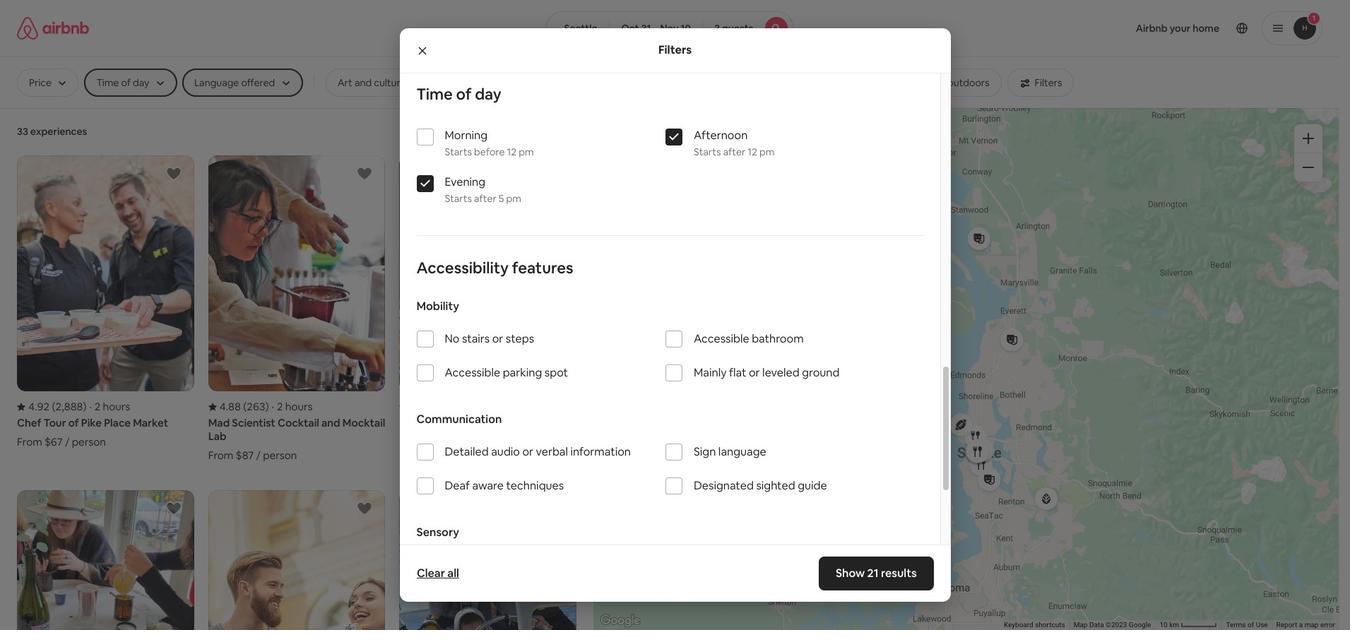 Task type: locate. For each thing, give the bounding box(es) containing it.
google map
showing 20 experiences. region
[[594, 107, 1340, 630]]

and right cocktail
[[322, 416, 340, 430]]

/ inside chef tour of pike place market from $67 / person
[[65, 435, 70, 449]]

communication
[[417, 412, 502, 427]]

3 2 from the left
[[468, 400, 474, 414]]

and right art
[[355, 76, 372, 89]]

0 horizontal spatial tour
[[44, 416, 66, 430]]

3 hours from the left
[[477, 400, 504, 414]]

/ right $59
[[448, 435, 452, 449]]

tour up detailed audio or verbal information
[[513, 416, 536, 430]]

accessible
[[694, 331, 749, 346], [445, 365, 500, 380]]

and right nature on the right top of page
[[929, 76, 946, 89]]

before
[[474, 146, 505, 158]]

1 horizontal spatial ·
[[272, 400, 274, 414]]

google
[[1129, 621, 1151, 629]]

of left day
[[456, 84, 472, 104]]

1 horizontal spatial person
[[263, 449, 297, 462]]

1 horizontal spatial of
[[456, 84, 472, 104]]

starts inside 'evening starts after 5 pm'
[[445, 192, 472, 205]]

mainly flat or leveled ground
[[694, 365, 840, 380]]

hours for and
[[285, 400, 313, 414]]

no stairs or steps
[[445, 331, 534, 346]]

0 horizontal spatial of
[[68, 416, 79, 430]]

mobility
[[417, 299, 459, 314]]

· up pike
[[89, 400, 92, 414]]

None search field
[[547, 11, 793, 45]]

pm inside 'evening starts after 5 pm'
[[506, 192, 521, 205]]

/ inside 4.93 (233) · 2 hours seattle coffee culture tour from $59 / person
[[448, 435, 452, 449]]

pm for morning
[[519, 146, 534, 158]]

accessible up mainly
[[694, 331, 749, 346]]

· 2 hours inside the mad scientist cocktail and mocktail lab 'group'
[[272, 400, 313, 414]]

accessible down stairs
[[445, 365, 500, 380]]

0 horizontal spatial person
[[72, 435, 106, 449]]

filters
[[659, 43, 692, 58]]

designated sighted guide
[[694, 478, 827, 493]]

10 inside oct 31 – nov 10 'button'
[[681, 22, 691, 35]]

Food and drink button
[[519, 69, 611, 97]]

/ for place
[[65, 435, 70, 449]]

hours inside the mad scientist cocktail and mocktail lab 'group'
[[285, 400, 313, 414]]

1 · from the left
[[89, 400, 92, 414]]

techniques
[[506, 478, 564, 493]]

ground
[[802, 365, 840, 380]]

0 horizontal spatial /
[[65, 435, 70, 449]]

person down coffee
[[454, 435, 488, 449]]

–
[[653, 22, 658, 35]]

· 2 hours up cocktail
[[272, 400, 313, 414]]

pm right 5
[[506, 192, 521, 205]]

12 inside morning starts before 12 pm
[[507, 146, 517, 158]]

person inside 'mad scientist cocktail and mocktail lab from $87 / person'
[[263, 449, 297, 462]]

2 up coffee
[[468, 400, 474, 414]]

1 horizontal spatial after
[[723, 146, 746, 158]]

of for terms
[[1248, 621, 1254, 629]]

and inside button
[[929, 76, 946, 89]]

1 vertical spatial of
[[68, 416, 79, 430]]

tour
[[44, 416, 66, 430], [513, 416, 536, 430]]

1 horizontal spatial from
[[208, 449, 233, 462]]

2 inside the mad scientist cocktail and mocktail lab 'group'
[[277, 400, 283, 414]]

· 2 hours for and
[[272, 400, 313, 414]]

(263)
[[243, 400, 269, 414]]

10 km
[[1160, 621, 1181, 629]]

Entertainment button
[[424, 69, 513, 97]]

· for (2,888)
[[89, 400, 92, 414]]

shortcuts
[[1035, 621, 1065, 629]]

3 · from the left
[[463, 400, 466, 414]]

1 horizontal spatial 10
[[1160, 621, 1168, 629]]

· 2 hours inside chef tour of pike place market group
[[89, 400, 130, 414]]

pm for evening
[[506, 192, 521, 205]]

0 vertical spatial of
[[456, 84, 472, 104]]

after down afternoon
[[723, 146, 746, 158]]

of left use
[[1248, 621, 1254, 629]]

12 inside afternoon starts after 12 pm
[[748, 146, 757, 158]]

seattle left oct
[[564, 22, 598, 35]]

morning
[[445, 128, 488, 143]]

1 vertical spatial seattle
[[399, 416, 435, 430]]

2 horizontal spatial from
[[399, 435, 425, 449]]

pm right before
[[519, 146, 534, 158]]

pm inside morning starts before 12 pm
[[519, 146, 534, 158]]

seattle down "4.93"
[[399, 416, 435, 430]]

1 12 from the left
[[507, 146, 517, 158]]

results
[[881, 566, 917, 581]]

1 horizontal spatial · 2 hours
[[272, 400, 313, 414]]

/
[[65, 435, 70, 449], [448, 435, 452, 449], [256, 449, 261, 462]]

0 horizontal spatial from
[[17, 435, 42, 449]]

hours up place
[[103, 400, 130, 414]]

language
[[719, 444, 767, 459]]

0 horizontal spatial seattle
[[399, 416, 435, 430]]

of inside chef tour of pike place market from $67 / person
[[68, 416, 79, 430]]

cocktail
[[278, 416, 319, 430]]

seattle button
[[547, 11, 610, 45]]

2 horizontal spatial person
[[454, 435, 488, 449]]

2 2 from the left
[[277, 400, 283, 414]]

from
[[17, 435, 42, 449], [399, 435, 425, 449], [208, 449, 233, 462]]

map
[[1074, 621, 1088, 629]]

profile element
[[810, 0, 1323, 57]]

sighted
[[756, 478, 795, 493]]

2 12 from the left
[[748, 146, 757, 158]]

starts inside morning starts before 12 pm
[[445, 146, 472, 158]]

· 2 hours for pike
[[89, 400, 130, 414]]

1 tour from the left
[[44, 416, 66, 430]]

zoom out image
[[1303, 162, 1314, 173]]

Art and culture button
[[326, 69, 418, 97]]

(2,888)
[[52, 400, 86, 414]]

0 horizontal spatial accessible
[[445, 365, 500, 380]]

or
[[492, 331, 503, 346], [749, 365, 760, 380], [523, 444, 534, 459]]

1 · 2 hours from the left
[[89, 400, 130, 414]]

2 vertical spatial or
[[523, 444, 534, 459]]

hours inside chef tour of pike place market group
[[103, 400, 130, 414]]

seattle inside 4.93 (233) · 2 hours seattle coffee culture tour from $59 / person
[[399, 416, 435, 430]]

person for mocktail
[[263, 449, 297, 462]]

2 for 4.92 (2,888)
[[95, 400, 101, 414]]

0 horizontal spatial hours
[[103, 400, 130, 414]]

from down chef
[[17, 435, 42, 449]]

2 horizontal spatial 2
[[468, 400, 474, 414]]

show 21 results
[[836, 566, 917, 581]]

$67
[[44, 435, 63, 449]]

clear all button
[[410, 560, 466, 588]]

and inside button
[[355, 76, 372, 89]]

/ right "$67" on the left of the page
[[65, 435, 70, 449]]

0 horizontal spatial or
[[492, 331, 503, 346]]

or right audio at the bottom left
[[523, 444, 534, 459]]

person right "$87"
[[263, 449, 297, 462]]

2 horizontal spatial of
[[1248, 621, 1254, 629]]

1 hours from the left
[[103, 400, 130, 414]]

and
[[355, 76, 372, 89], [929, 76, 946, 89], [322, 416, 340, 430]]

pm inside afternoon starts after 12 pm
[[760, 146, 775, 158]]

after inside 'evening starts after 5 pm'
[[474, 192, 497, 205]]

0 horizontal spatial · 2 hours
[[89, 400, 130, 414]]

flat
[[729, 365, 747, 380]]

2 vertical spatial of
[[1248, 621, 1254, 629]]

1 vertical spatial accessible
[[445, 365, 500, 380]]

of down (2,888)
[[68, 416, 79, 430]]

Nature and outdoors button
[[883, 69, 1002, 97]]

10 left km at the right of the page
[[1160, 621, 1168, 629]]

outdoors
[[948, 76, 990, 89]]

2 horizontal spatial or
[[749, 365, 760, 380]]

0 vertical spatial 10
[[681, 22, 691, 35]]

starts
[[445, 146, 472, 158], [694, 146, 721, 158], [445, 192, 472, 205]]

12 right before
[[507, 146, 517, 158]]

deaf aware techniques
[[445, 478, 564, 493]]

data
[[1090, 621, 1104, 629]]

person down pike
[[72, 435, 106, 449]]

or right stairs
[[492, 331, 503, 346]]

0 horizontal spatial and
[[322, 416, 340, 430]]

4.93 (233) · 2 hours seattle coffee culture tour from $59 / person
[[399, 400, 536, 449]]

starts down afternoon
[[694, 146, 721, 158]]

guests
[[722, 22, 754, 35]]

entertainment
[[436, 76, 501, 89]]

of
[[456, 84, 472, 104], [68, 416, 79, 430], [1248, 621, 1254, 629]]

add to wishlist image
[[165, 165, 182, 182], [356, 165, 373, 182], [165, 500, 182, 517], [356, 500, 373, 517]]

0 horizontal spatial ·
[[89, 400, 92, 414]]

2 tour from the left
[[513, 416, 536, 430]]

1 vertical spatial 10
[[1160, 621, 1168, 629]]

· inside 4.93 (233) · 2 hours seattle coffee culture tour from $59 / person
[[463, 400, 466, 414]]

12 down afternoon
[[748, 146, 757, 158]]

0 vertical spatial accessible
[[694, 331, 749, 346]]

guide
[[798, 478, 827, 493]]

· inside the mad scientist cocktail and mocktail lab 'group'
[[272, 400, 274, 414]]

1 vertical spatial after
[[474, 192, 497, 205]]

· for (263)
[[272, 400, 274, 414]]

0 horizontal spatial after
[[474, 192, 497, 205]]

person
[[72, 435, 106, 449], [454, 435, 488, 449], [263, 449, 297, 462]]

1 horizontal spatial and
[[355, 76, 372, 89]]

1 horizontal spatial seattle
[[564, 22, 598, 35]]

person inside chef tour of pike place market from $67 / person
[[72, 435, 106, 449]]

from left $59
[[399, 435, 425, 449]]

no
[[445, 331, 460, 346]]

sign language
[[694, 444, 767, 459]]

2
[[95, 400, 101, 414], [277, 400, 283, 414], [468, 400, 474, 414]]

bathroom
[[752, 331, 804, 346]]

1 horizontal spatial tour
[[513, 416, 536, 430]]

2 horizontal spatial /
[[448, 435, 452, 449]]

2 hours from the left
[[285, 400, 313, 414]]

1 horizontal spatial /
[[256, 449, 261, 462]]

starts down evening
[[445, 192, 472, 205]]

2 up pike
[[95, 400, 101, 414]]

1 horizontal spatial or
[[523, 444, 534, 459]]

2 horizontal spatial hours
[[477, 400, 504, 414]]

1 2 from the left
[[95, 400, 101, 414]]

zoom in image
[[1303, 133, 1314, 144]]

· inside chef tour of pike place market group
[[89, 400, 92, 414]]

/ inside 'mad scientist cocktail and mocktail lab from $87 / person'
[[256, 449, 261, 462]]

1 horizontal spatial 12
[[748, 146, 757, 158]]

mad scientist cocktail and mocktail lab from $87 / person
[[208, 416, 385, 462]]

from inside 'mad scientist cocktail and mocktail lab from $87 / person'
[[208, 449, 233, 462]]

12
[[507, 146, 517, 158], [748, 146, 757, 158]]

1 horizontal spatial accessible
[[694, 331, 749, 346]]

starts inside afternoon starts after 12 pm
[[694, 146, 721, 158]]

starts for afternoon
[[694, 146, 721, 158]]

hours
[[103, 400, 130, 414], [285, 400, 313, 414], [477, 400, 504, 414]]

after for evening
[[474, 192, 497, 205]]

2 horizontal spatial ·
[[463, 400, 466, 414]]

parking
[[503, 365, 542, 380]]

· right (233)
[[463, 400, 466, 414]]

1 horizontal spatial 2
[[277, 400, 283, 414]]

10 right nov
[[681, 22, 691, 35]]

filters dialog
[[400, 28, 951, 630]]

· right (263)
[[272, 400, 274, 414]]

tour down 4.92 (2,888)
[[44, 416, 66, 430]]

/ right "$87"
[[256, 449, 261, 462]]

pm down sightseeing "button"
[[760, 146, 775, 158]]

culture
[[474, 416, 511, 430]]

0 vertical spatial or
[[492, 331, 503, 346]]

2 · 2 hours from the left
[[272, 400, 313, 414]]

from inside chef tour of pike place market from $67 / person
[[17, 435, 42, 449]]

of inside the filters dialog
[[456, 84, 472, 104]]

(233)
[[434, 400, 460, 414]]

after inside afternoon starts after 12 pm
[[723, 146, 746, 158]]

2 inside chef tour of pike place market group
[[95, 400, 101, 414]]

accessible parking spot
[[445, 365, 568, 380]]

after left 5
[[474, 192, 497, 205]]

hours up the culture
[[477, 400, 504, 414]]

·
[[89, 400, 92, 414], [272, 400, 274, 414], [463, 400, 466, 414]]

and inside 'mad scientist cocktail and mocktail lab from $87 / person'
[[322, 416, 340, 430]]

keyboard
[[1004, 621, 1034, 629]]

0 vertical spatial seattle
[[564, 22, 598, 35]]

5
[[499, 192, 504, 205]]

0 horizontal spatial 2
[[95, 400, 101, 414]]

evening
[[445, 175, 486, 189]]

4.92 out of 5 average rating,  2,888 reviews image
[[17, 400, 86, 414]]

1 horizontal spatial hours
[[285, 400, 313, 414]]

mainly
[[694, 365, 727, 380]]

add to wishlist image inside chef tour of pike place market group
[[165, 165, 182, 182]]

0 horizontal spatial 12
[[507, 146, 517, 158]]

0 horizontal spatial 10
[[681, 22, 691, 35]]

1 vertical spatial or
[[749, 365, 760, 380]]

or right flat
[[749, 365, 760, 380]]

2 right (263)
[[277, 400, 283, 414]]

from inside 4.93 (233) · 2 hours seattle coffee culture tour from $59 / person
[[399, 435, 425, 449]]

2 · from the left
[[272, 400, 274, 414]]

2 horizontal spatial and
[[929, 76, 946, 89]]

from down lab
[[208, 449, 233, 462]]

starts down morning
[[445, 146, 472, 158]]

0 vertical spatial after
[[723, 146, 746, 158]]

· 2 hours up place
[[89, 400, 130, 414]]

hours up cocktail
[[285, 400, 313, 414]]



Task type: describe. For each thing, give the bounding box(es) containing it.
starts for evening
[[445, 192, 472, 205]]

or for verbal
[[523, 444, 534, 459]]

Wellness button
[[814, 69, 878, 97]]

seattle inside button
[[564, 22, 598, 35]]

33
[[17, 125, 28, 138]]

hours for pike
[[103, 400, 130, 414]]

scientist
[[232, 416, 275, 430]]

and for nature
[[929, 76, 946, 89]]

10 inside 10 km button
[[1160, 621, 1168, 629]]

deaf
[[445, 478, 470, 493]]

tour inside 4.93 (233) · 2 hours seattle coffee culture tour from $59 / person
[[513, 416, 536, 430]]

from for chef tour of pike place market
[[17, 435, 42, 449]]

3 guests button
[[703, 11, 793, 45]]

sign
[[694, 444, 716, 459]]

leveled
[[763, 365, 800, 380]]

21
[[867, 566, 879, 581]]

show 21 results link
[[819, 557, 934, 591]]

oct
[[621, 22, 639, 35]]

day
[[475, 84, 502, 104]]

audio
[[491, 444, 520, 459]]

4.92
[[28, 400, 50, 414]]

mocktail
[[343, 416, 385, 430]]

clear
[[417, 566, 445, 581]]

report
[[1277, 621, 1298, 629]]

morning starts before 12 pm
[[445, 128, 534, 158]]

oct 31 – nov 10
[[621, 22, 691, 35]]

or for leveled
[[749, 365, 760, 380]]

12 for morning
[[507, 146, 517, 158]]

mad scientist cocktail and mocktail lab group
[[208, 155, 385, 462]]

detailed audio or verbal information
[[445, 444, 631, 459]]

Sightseeing button
[[731, 69, 808, 97]]

terms
[[1226, 621, 1246, 629]]

seattle coffee culture tour group
[[399, 155, 577, 449]]

from for mad scientist cocktail and mocktail lab
[[208, 449, 233, 462]]

time of day
[[417, 84, 502, 104]]

4.93 out of 5 average rating,  233 reviews image
[[399, 400, 460, 414]]

31
[[641, 22, 651, 35]]

keyboard shortcuts button
[[1004, 621, 1065, 630]]

nature and outdoors
[[895, 76, 990, 89]]

evening starts after 5 pm
[[445, 175, 521, 205]]

accessibility features
[[417, 258, 574, 278]]

map data ©2023 google
[[1074, 621, 1151, 629]]

pike
[[81, 416, 102, 430]]

12 for afternoon
[[748, 146, 757, 158]]

use
[[1256, 621, 1268, 629]]

nature
[[895, 76, 926, 89]]

accessible bathroom
[[694, 331, 804, 346]]

2 for 4.88 (263)
[[277, 400, 283, 414]]

tour inside chef tour of pike place market from $67 / person
[[44, 416, 66, 430]]

after for afternoon
[[723, 146, 746, 158]]

km
[[1170, 621, 1179, 629]]

error
[[1321, 621, 1336, 629]]

information
[[571, 444, 631, 459]]

3 guests
[[715, 22, 754, 35]]

google image
[[597, 612, 644, 630]]

report a map error
[[1277, 621, 1336, 629]]

starts for morning
[[445, 146, 472, 158]]

accessible for accessible parking spot
[[445, 365, 500, 380]]

afternoon starts after 12 pm
[[694, 128, 775, 158]]

chef
[[17, 416, 41, 430]]

aware
[[472, 478, 504, 493]]

pm for afternoon
[[760, 146, 775, 158]]

4.92 (2,888)
[[28, 400, 86, 414]]

stairs
[[462, 331, 490, 346]]

none search field containing seattle
[[547, 11, 793, 45]]

Sports button
[[616, 69, 671, 97]]

33 experiences
[[17, 125, 87, 138]]

place
[[104, 416, 131, 430]]

4.88 (263)
[[220, 400, 269, 414]]

map
[[1305, 621, 1319, 629]]

oct 31 – nov 10 button
[[609, 11, 703, 45]]

10 km button
[[1156, 620, 1222, 630]]

hours inside 4.93 (233) · 2 hours seattle coffee culture tour from $59 / person
[[477, 400, 504, 414]]

of for time
[[456, 84, 472, 104]]

Tours button
[[676, 69, 725, 97]]

culture
[[374, 76, 406, 89]]

coffee
[[437, 416, 472, 430]]

or for steps
[[492, 331, 503, 346]]

report a map error link
[[1277, 621, 1336, 629]]

person inside 4.93 (233) · 2 hours seattle coffee culture tour from $59 / person
[[454, 435, 488, 449]]

designated
[[694, 478, 754, 493]]

show
[[836, 566, 865, 581]]

terms of use
[[1226, 621, 1268, 629]]

and for art
[[355, 76, 372, 89]]

a
[[1299, 621, 1303, 629]]

©2023
[[1106, 621, 1127, 629]]

$59
[[427, 435, 445, 449]]

chef tour of pike place market from $67 / person
[[17, 416, 168, 449]]

sensory
[[417, 525, 459, 540]]

spot
[[545, 365, 568, 380]]

terms of use link
[[1226, 621, 1268, 629]]

$87
[[236, 449, 254, 462]]

lab
[[208, 430, 226, 443]]

verbal
[[536, 444, 568, 459]]

all
[[447, 566, 459, 581]]

market
[[133, 416, 168, 430]]

4.88 out of 5 average rating,  263 reviews image
[[208, 400, 269, 414]]

afternoon
[[694, 128, 748, 143]]

mad
[[208, 416, 230, 430]]

/ for mocktail
[[256, 449, 261, 462]]

features
[[512, 258, 574, 278]]

steps
[[506, 331, 534, 346]]

person for place
[[72, 435, 106, 449]]

accessible for accessible bathroom
[[694, 331, 749, 346]]

chef tour of pike place market group
[[17, 155, 194, 449]]

3
[[715, 22, 720, 35]]

nov
[[660, 22, 679, 35]]

detailed
[[445, 444, 489, 459]]

clear all
[[417, 566, 459, 581]]

add to wishlist image inside the mad scientist cocktail and mocktail lab 'group'
[[356, 165, 373, 182]]

art and culture
[[338, 76, 406, 89]]

2 inside 4.93 (233) · 2 hours seattle coffee culture tour from $59 / person
[[468, 400, 474, 414]]

accessibility
[[417, 258, 509, 278]]



Task type: vqa. For each thing, say whether or not it's contained in the screenshot.
'very'
no



